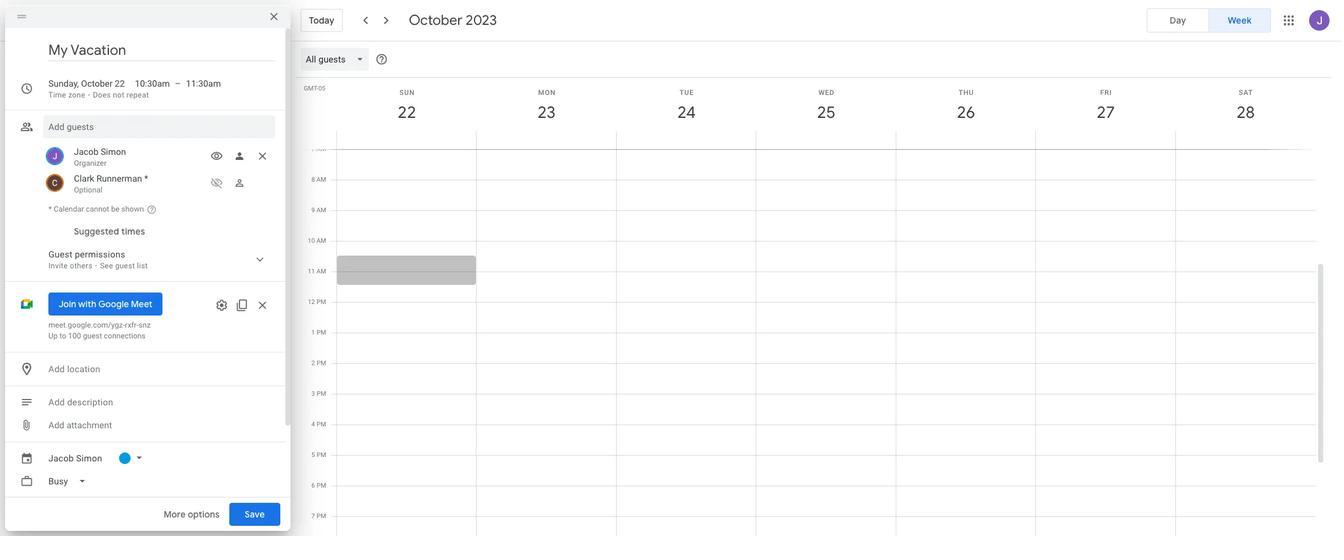 Task type: vqa. For each thing, say whether or not it's contained in the screenshot.


Task type: locate. For each thing, give the bounding box(es) containing it.
22 up not
[[115, 78, 125, 89]]

add location button
[[43, 358, 275, 381]]

None field
[[301, 48, 374, 71], [43, 470, 96, 493], [301, 48, 374, 71], [43, 470, 96, 493]]

add for add description
[[48, 397, 65, 407]]

october left 2023
[[409, 11, 463, 29]]

1 horizontal spatial *
[[144, 173, 148, 184]]

1 add from the top
[[48, 364, 65, 374]]

1 vertical spatial jacob
[[48, 453, 74, 463]]

be
[[111, 205, 120, 214]]

7 pm
[[312, 513, 326, 520]]

100
[[68, 331, 81, 340]]

guest permissions
[[48, 249, 125, 259]]

calendar
[[54, 205, 84, 214]]

wed 25
[[817, 89, 835, 123]]

simon inside jacob simon organizer
[[101, 147, 126, 157]]

10 am
[[308, 237, 326, 244]]

0 horizontal spatial jacob
[[48, 453, 74, 463]]

1 vertical spatial october
[[81, 78, 113, 89]]

am up '8 am'
[[317, 145, 326, 152]]

2 add from the top
[[48, 397, 65, 407]]

24
[[677, 102, 695, 123]]

0 horizontal spatial guest
[[83, 331, 102, 340]]

22 down sun at the left of page
[[397, 102, 415, 123]]

runnerman
[[97, 173, 142, 184]]

add for add attachment
[[48, 420, 64, 430]]

2 pm from the top
[[317, 329, 326, 336]]

guest left list
[[115, 261, 135, 270]]

not
[[113, 91, 125, 99]]

0 vertical spatial 22
[[115, 78, 125, 89]]

2023
[[466, 11, 497, 29]]

7 am
[[311, 145, 326, 152]]

pm right 1
[[317, 329, 326, 336]]

8 pm from the top
[[317, 513, 326, 520]]

pm down 6 pm
[[317, 513, 326, 520]]

october up "does"
[[81, 78, 113, 89]]

7 up 8 in the top left of the page
[[311, 145, 315, 152]]

25 column header
[[756, 78, 897, 149]]

cannot
[[86, 205, 109, 214]]

pm right the 3
[[317, 390, 326, 397]]

10:30am – 11:30am
[[135, 78, 221, 89]]

guest inside meet.google.com/ygz-rxfr-snz up to 100 guest connections
[[83, 331, 102, 340]]

add up add attachment button
[[48, 397, 65, 407]]

0 vertical spatial jacob
[[74, 147, 98, 157]]

jacob inside jacob simon organizer
[[74, 147, 98, 157]]

* calendar cannot be shown
[[48, 205, 144, 214]]

1 horizontal spatial guest
[[115, 261, 135, 270]]

to
[[60, 331, 66, 340]]

pm
[[317, 298, 326, 305], [317, 329, 326, 336], [317, 360, 326, 367], [317, 390, 326, 397], [317, 421, 326, 428], [317, 451, 326, 458], [317, 482, 326, 489], [317, 513, 326, 520]]

invite others
[[48, 261, 92, 270]]

option group
[[1147, 8, 1272, 33]]

am right 11
[[317, 268, 326, 275]]

1 vertical spatial add
[[48, 397, 65, 407]]

0 vertical spatial add
[[48, 364, 65, 374]]

organizer
[[74, 159, 107, 168]]

suggested
[[74, 226, 119, 237]]

am for 8 am
[[317, 176, 326, 183]]

* left calendar
[[48, 205, 52, 214]]

clark
[[74, 173, 94, 184]]

am right the 10 on the left of the page
[[317, 237, 326, 244]]

add attachment
[[48, 420, 112, 430]]

1 vertical spatial simon
[[76, 453, 102, 463]]

1 horizontal spatial jacob
[[74, 147, 98, 157]]

jacob down add attachment button
[[48, 453, 74, 463]]

join
[[59, 298, 76, 310]]

jacob simon
[[48, 453, 102, 463]]

28
[[1236, 102, 1255, 123]]

1 am from the top
[[317, 145, 326, 152]]

4
[[312, 421, 315, 428]]

2 vertical spatial add
[[48, 420, 64, 430]]

simon for jacob simon
[[76, 453, 102, 463]]

sun 22
[[397, 89, 415, 123]]

guest
[[115, 261, 135, 270], [83, 331, 102, 340]]

pm right "6"
[[317, 482, 326, 489]]

add inside button
[[48, 420, 64, 430]]

gmt-
[[304, 85, 319, 92]]

simon up "organizer"
[[101, 147, 126, 157]]

thursday, october 26 element
[[952, 98, 981, 127]]

* inside the 'clark runnerman * optional'
[[144, 173, 148, 184]]

simon down attachment
[[76, 453, 102, 463]]

does not repeat
[[93, 91, 149, 99]]

12 pm
[[308, 298, 326, 305]]

5
[[312, 451, 315, 458]]

google
[[98, 298, 129, 310]]

meet
[[131, 298, 153, 310]]

day
[[1170, 15, 1187, 26]]

3 pm from the top
[[317, 360, 326, 367]]

0 horizontal spatial *
[[48, 205, 52, 214]]

am
[[317, 145, 326, 152], [317, 176, 326, 183], [317, 207, 326, 214], [317, 237, 326, 244], [317, 268, 326, 275]]

tue
[[680, 89, 694, 97]]

3 add from the top
[[48, 420, 64, 430]]

add left location
[[48, 364, 65, 374]]

*
[[144, 173, 148, 184], [48, 205, 52, 214]]

thu 26
[[957, 89, 975, 123]]

shown
[[121, 205, 144, 214]]

0 vertical spatial 7
[[311, 145, 315, 152]]

1 pm
[[312, 329, 326, 336]]

8 am
[[311, 176, 326, 183]]

simon for jacob simon organizer
[[101, 147, 126, 157]]

0 vertical spatial *
[[144, 173, 148, 184]]

5 pm
[[312, 451, 326, 458]]

mon
[[539, 89, 556, 97]]

permissions
[[75, 249, 125, 259]]

7 down "6"
[[312, 513, 315, 520]]

27 column header
[[1036, 78, 1176, 149]]

10
[[308, 237, 315, 244]]

guest down meet.google.com/ygz-
[[83, 331, 102, 340]]

am right 9 at the left
[[317, 207, 326, 214]]

jacob up "organizer"
[[74, 147, 98, 157]]

2
[[312, 360, 315, 367]]

optional
[[74, 186, 102, 194]]

pm for 3 pm
[[317, 390, 326, 397]]

add
[[48, 364, 65, 374], [48, 397, 65, 407], [48, 420, 64, 430]]

1 horizontal spatial 22
[[397, 102, 415, 123]]

show schedule of clark runnerman image
[[207, 173, 227, 193]]

list
[[137, 261, 148, 270]]

tuesday, october 24 element
[[672, 98, 702, 127]]

11 am
[[308, 268, 326, 275]]

26 column header
[[896, 78, 1037, 149]]

pm for 7 pm
[[317, 513, 326, 520]]

7 pm from the top
[[317, 482, 326, 489]]

pm right 2
[[317, 360, 326, 367]]

pm for 6 pm
[[317, 482, 326, 489]]

description
[[67, 397, 113, 407]]

am for 10 am
[[317, 237, 326, 244]]

1 7 from the top
[[311, 145, 315, 152]]

october
[[409, 11, 463, 29], [81, 78, 113, 89]]

4 pm from the top
[[317, 390, 326, 397]]

with
[[78, 298, 96, 310]]

05
[[319, 85, 326, 92]]

jacob simon organizer
[[74, 147, 126, 168]]

october 2023
[[409, 11, 497, 29]]

pm right 5
[[317, 451, 326, 458]]

0 vertical spatial october
[[409, 11, 463, 29]]

add description
[[48, 397, 113, 407]]

5 pm from the top
[[317, 421, 326, 428]]

grid
[[296, 41, 1327, 536]]

6 pm from the top
[[317, 451, 326, 458]]

1 pm from the top
[[317, 298, 326, 305]]

0 horizontal spatial 22
[[115, 78, 125, 89]]

pm right 12
[[317, 298, 326, 305]]

1 vertical spatial guest
[[83, 331, 102, 340]]

2 7 from the top
[[312, 513, 315, 520]]

pm right 4 at the left bottom
[[317, 421, 326, 428]]

7 for 7 am
[[311, 145, 315, 152]]

1 vertical spatial 22
[[397, 102, 415, 123]]

saturday, october 28 element
[[1232, 98, 1261, 127]]

simon
[[101, 147, 126, 157], [76, 453, 102, 463]]

connections
[[104, 331, 146, 340]]

28 column header
[[1176, 78, 1316, 149]]

grid containing 22
[[296, 41, 1327, 536]]

3
[[312, 390, 315, 397]]

4 pm
[[312, 421, 326, 428]]

3 am from the top
[[317, 207, 326, 214]]

rxfr-
[[125, 321, 139, 330]]

jacob
[[74, 147, 98, 157], [48, 453, 74, 463]]

4 am from the top
[[317, 237, 326, 244]]

0 vertical spatial simon
[[101, 147, 126, 157]]

add left attachment
[[48, 420, 64, 430]]

2 am from the top
[[317, 176, 326, 183]]

clark runnerman * optional
[[74, 173, 148, 194]]

1 vertical spatial 7
[[312, 513, 315, 520]]

5 am from the top
[[317, 268, 326, 275]]

22 column header
[[337, 78, 477, 149]]

jacob for jacob simon
[[48, 453, 74, 463]]

am right 8 in the top left of the page
[[317, 176, 326, 183]]

* down jacob simon, organizer tree item
[[144, 173, 148, 184]]

3 pm
[[312, 390, 326, 397]]

sunday, october 22
[[48, 78, 125, 89]]



Task type: describe. For each thing, give the bounding box(es) containing it.
7 for 7 pm
[[312, 513, 315, 520]]

to element
[[175, 77, 181, 90]]

add location
[[48, 364, 100, 374]]

sat
[[1239, 89, 1254, 97]]

pm for 1 pm
[[317, 329, 326, 336]]

repeat
[[127, 91, 149, 99]]

join with google meet
[[59, 298, 153, 310]]

times
[[121, 226, 145, 237]]

Week radio
[[1209, 8, 1272, 33]]

wed
[[819, 89, 835, 97]]

time
[[48, 91, 66, 99]]

attachment
[[67, 420, 112, 430]]

clark runnerman, optional tree item
[[43, 170, 275, 197]]

see
[[100, 261, 113, 270]]

week
[[1229, 15, 1252, 26]]

24 column header
[[616, 78, 757, 149]]

gmt-05
[[304, 85, 326, 92]]

snz
[[139, 321, 151, 330]]

up
[[48, 331, 58, 340]]

today
[[309, 15, 334, 26]]

sat 28
[[1236, 89, 1255, 123]]

today button
[[301, 5, 343, 36]]

thu
[[959, 89, 975, 97]]

zone
[[68, 91, 85, 99]]

26
[[957, 102, 975, 123]]

jacob for jacob simon organizer
[[74, 147, 98, 157]]

option group containing day
[[1147, 8, 1272, 33]]

Add title text field
[[48, 41, 275, 60]]

suggested times
[[74, 226, 145, 237]]

27
[[1097, 102, 1115, 123]]

1 vertical spatial *
[[48, 205, 52, 214]]

add for add location
[[48, 364, 65, 374]]

0 horizontal spatial october
[[81, 78, 113, 89]]

am for 11 am
[[317, 268, 326, 275]]

sun
[[400, 89, 415, 97]]

add attachment button
[[43, 414, 117, 437]]

guest
[[48, 249, 72, 259]]

jacob simon, organizer tree item
[[43, 143, 275, 170]]

friday, october 27 element
[[1092, 98, 1121, 127]]

tue 24
[[677, 89, 695, 123]]

11:30am
[[186, 78, 221, 89]]

–
[[175, 78, 181, 89]]

suggested times button
[[69, 220, 150, 243]]

8
[[311, 176, 315, 183]]

pm for 4 pm
[[317, 421, 326, 428]]

22 inside column header
[[397, 102, 415, 123]]

10:30am
[[135, 78, 170, 89]]

1 horizontal spatial october
[[409, 11, 463, 29]]

am for 9 am
[[317, 207, 326, 214]]

pm for 2 pm
[[317, 360, 326, 367]]

mon 23
[[537, 89, 556, 123]]

6
[[312, 482, 315, 489]]

pm for 5 pm
[[317, 451, 326, 458]]

sunday, october 22 element
[[392, 98, 422, 127]]

6 pm
[[312, 482, 326, 489]]

meet.google.com/ygz-rxfr-snz up to 100 guest connections
[[48, 321, 151, 340]]

25
[[817, 102, 835, 123]]

time zone
[[48, 91, 85, 99]]

meet.google.com/ygz-
[[48, 321, 125, 330]]

9
[[311, 207, 315, 214]]

23 column header
[[476, 78, 617, 149]]

add description button
[[43, 391, 275, 414]]

2 pm
[[312, 360, 326, 367]]

1
[[312, 329, 315, 336]]

11
[[308, 268, 315, 275]]

0 vertical spatial guest
[[115, 261, 135, 270]]

pm for 12 pm
[[317, 298, 326, 305]]

does
[[93, 91, 111, 99]]

23
[[537, 102, 555, 123]]

monday, october 23 element
[[532, 98, 562, 127]]

sunday,
[[48, 78, 79, 89]]

am for 7 am
[[317, 145, 326, 152]]

9 am
[[311, 207, 326, 214]]

wednesday, october 25 element
[[812, 98, 841, 127]]

see guest list
[[100, 261, 148, 270]]

fri 27
[[1097, 89, 1115, 123]]

Day radio
[[1147, 8, 1210, 33]]

location
[[67, 364, 100, 374]]

invite
[[48, 261, 68, 270]]

join with google meet link
[[48, 293, 163, 316]]

guests invited to this event. tree
[[43, 143, 275, 197]]

Guests text field
[[48, 115, 270, 138]]



